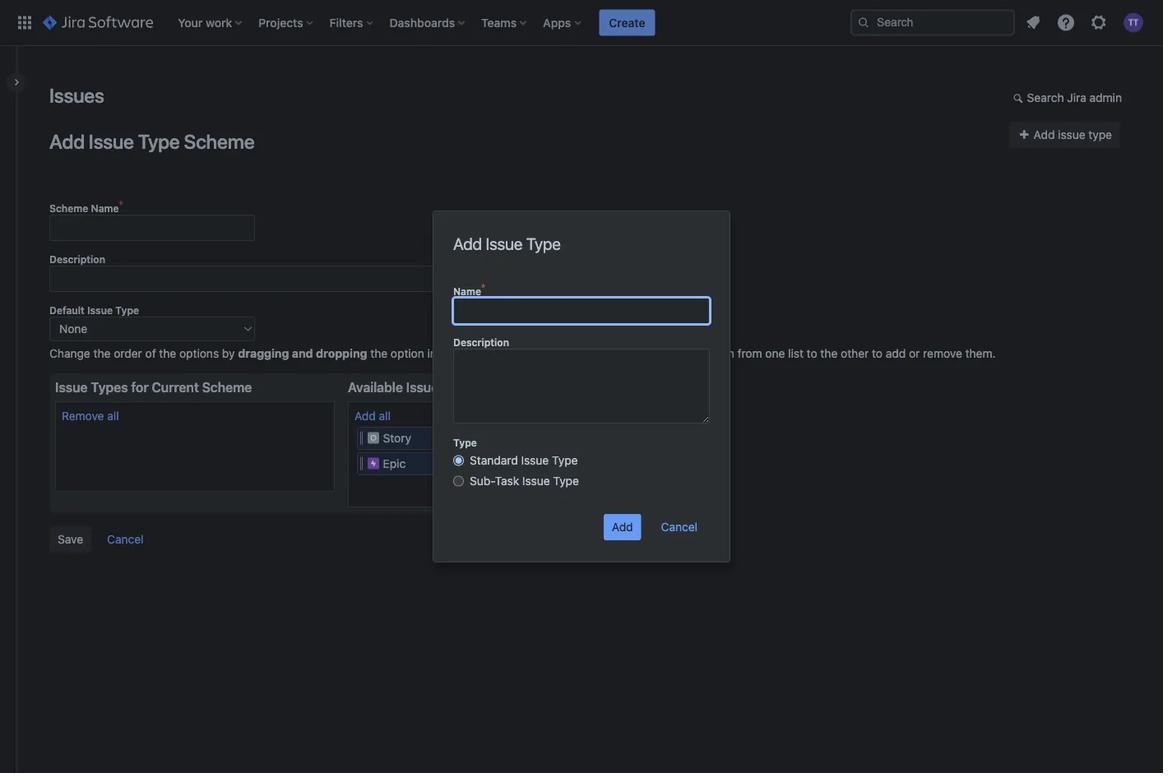 Task type: locate. For each thing, give the bounding box(es) containing it.
default issue type
[[49, 305, 139, 316]]

2 types from the left
[[442, 380, 479, 396]]

1 horizontal spatial cancel
[[662, 521, 698, 534]]

type
[[138, 130, 180, 153], [527, 234, 561, 253], [115, 305, 139, 316], [454, 437, 477, 449], [552, 454, 578, 468], [554, 475, 579, 488]]

type for default issue type
[[115, 305, 139, 316]]

3 the from the left
[[371, 347, 388, 361]]

5 the from the left
[[681, 347, 698, 361]]

0 vertical spatial name
[[91, 203, 119, 214]]

the right of
[[159, 347, 176, 361]]

the
[[93, 347, 111, 361], [159, 347, 176, 361], [371, 347, 388, 361], [451, 347, 468, 361], [681, 347, 698, 361], [821, 347, 838, 361]]

Search field
[[851, 9, 1016, 36]]

the right 'drop'
[[681, 347, 698, 361]]

2 vgrabber image from the top
[[361, 457, 364, 470]]

name
[[91, 203, 119, 214], [454, 286, 482, 297]]

and
[[292, 347, 313, 361], [627, 347, 648, 361]]

issue
[[1059, 128, 1086, 142]]

1 vertical spatial name
[[454, 286, 482, 297]]

available issue types
[[348, 380, 479, 396]]

the right into
[[451, 347, 468, 361]]

all for issue
[[379, 410, 391, 423]]

the left other
[[821, 347, 838, 361]]

image image left epic
[[367, 457, 380, 470]]

dropping
[[316, 347, 368, 361]]

1 horizontal spatial cancel link
[[652, 514, 707, 540]]

cancel
[[662, 521, 698, 534], [107, 533, 144, 547]]

1 vertical spatial vgrabber image
[[361, 457, 364, 470]]

search jira admin link
[[1006, 86, 1131, 112]]

list
[[789, 347, 804, 361]]

None text field
[[454, 298, 710, 324], [454, 349, 710, 424], [454, 298, 710, 324], [454, 349, 710, 424]]

drag
[[598, 347, 624, 361]]

0 horizontal spatial all
[[107, 410, 119, 423]]

add issue type
[[454, 234, 561, 253]]

option left from at top
[[701, 347, 735, 361]]

description right into
[[454, 337, 510, 348]]

image image
[[367, 432, 380, 445], [367, 457, 380, 470]]

cancel link
[[652, 514, 707, 540], [99, 527, 152, 553]]

0 horizontal spatial types
[[91, 380, 128, 396]]

image image for epic
[[367, 457, 380, 470]]

remove all link
[[62, 410, 119, 423]]

1 vertical spatial scheme
[[49, 203, 88, 214]]

1 to from the left
[[807, 347, 818, 361]]

1 horizontal spatial to
[[873, 347, 883, 361]]

1 horizontal spatial and
[[627, 347, 648, 361]]

create
[[609, 16, 646, 29]]

Sub-Task Issue Type radio
[[454, 473, 464, 490]]

add
[[1034, 128, 1056, 142], [49, 130, 85, 153], [454, 234, 482, 253], [355, 410, 376, 423]]

option
[[391, 347, 425, 361], [701, 347, 735, 361]]

types down into
[[442, 380, 479, 396]]

to
[[807, 347, 818, 361], [873, 347, 883, 361]]

1 image image from the top
[[367, 432, 380, 445]]

create banner
[[0, 0, 1164, 46]]

description down scheme name
[[49, 254, 105, 265]]

and right 'dragging'
[[292, 347, 313, 361]]

None text field
[[49, 215, 255, 241]]

1 horizontal spatial types
[[442, 380, 479, 396]]

2 all from the left
[[379, 410, 391, 423]]

vgrabber image down the add all
[[361, 432, 364, 445]]

issue types for current scheme
[[55, 380, 252, 396]]

create button
[[600, 9, 656, 36]]

all right remove
[[107, 410, 119, 423]]

vgrabber image left epic
[[361, 457, 364, 470]]

types left for
[[91, 380, 128, 396]]

small image
[[1018, 128, 1031, 141]]

change the order of the options by dragging and dropping the option into the desired order.                      similarly, drag and drop the option from one list to the other to add or remove them.
[[49, 347, 997, 361]]

scheme
[[184, 130, 255, 153], [49, 203, 88, 214], [202, 380, 252, 396]]

1 horizontal spatial all
[[379, 410, 391, 423]]

and right drag
[[627, 347, 648, 361]]

standard
[[470, 454, 518, 468]]

drop
[[651, 347, 678, 361]]

desired
[[471, 347, 511, 361]]

0 horizontal spatial to
[[807, 347, 818, 361]]

name down the add issue type scheme
[[91, 203, 119, 214]]

the left order
[[93, 347, 111, 361]]

remove
[[62, 410, 104, 423]]

0 horizontal spatial and
[[292, 347, 313, 361]]

all up story
[[379, 410, 391, 423]]

Default Issue Type text field
[[49, 317, 255, 342]]

type for standard issue type
[[552, 454, 578, 468]]

other
[[841, 347, 870, 361]]

0 horizontal spatial name
[[91, 203, 119, 214]]

of
[[145, 347, 156, 361]]

small image
[[1014, 91, 1027, 105]]

add all link
[[355, 410, 391, 423]]

6 the from the left
[[821, 347, 838, 361]]

1 vgrabber image from the top
[[361, 432, 364, 445]]

0 vertical spatial vgrabber image
[[361, 432, 364, 445]]

add issue type button
[[1010, 122, 1121, 148]]

issue
[[89, 130, 134, 153], [486, 234, 523, 253], [87, 305, 113, 316], [55, 380, 88, 396], [406, 380, 439, 396], [522, 454, 549, 468], [523, 475, 550, 488]]

2 vertical spatial scheme
[[202, 380, 252, 396]]

vgrabber image
[[361, 432, 364, 445], [361, 457, 364, 470]]

2 the from the left
[[159, 347, 176, 361]]

add for add all
[[355, 410, 376, 423]]

remove
[[924, 347, 963, 361]]

add for add issue type
[[1034, 128, 1056, 142]]

similarly,
[[548, 347, 595, 361]]

image image down the add all
[[367, 432, 380, 445]]

types
[[91, 380, 128, 396], [442, 380, 479, 396]]

2 to from the left
[[873, 347, 883, 361]]

1 types from the left
[[91, 380, 128, 396]]

for
[[131, 380, 149, 396]]

1 option from the left
[[391, 347, 425, 361]]

the up available
[[371, 347, 388, 361]]

2 image image from the top
[[367, 457, 380, 470]]

issue for default issue type
[[87, 305, 113, 316]]

to left add
[[873, 347, 883, 361]]

1 vertical spatial image image
[[367, 457, 380, 470]]

jira software image
[[43, 13, 153, 33], [43, 13, 153, 33]]

add inside button
[[1034, 128, 1056, 142]]

description
[[49, 254, 105, 265], [454, 337, 510, 348]]

sub-task issue type
[[470, 475, 579, 488]]

primary element
[[10, 0, 851, 46]]

name down add issue type at the top
[[454, 286, 482, 297]]

default
[[49, 305, 85, 316]]

0 horizontal spatial option
[[391, 347, 425, 361]]

them.
[[966, 347, 997, 361]]

1 horizontal spatial option
[[701, 347, 735, 361]]

issue for add issue type scheme
[[89, 130, 134, 153]]

None submit
[[604, 514, 642, 541], [49, 527, 91, 553], [604, 514, 642, 541], [49, 527, 91, 553]]

1 vertical spatial description
[[454, 337, 510, 348]]

2 and from the left
[[627, 347, 648, 361]]

to right list
[[807, 347, 818, 361]]

1 horizontal spatial description
[[454, 337, 510, 348]]

option left into
[[391, 347, 425, 361]]

0 vertical spatial image image
[[367, 432, 380, 445]]

1 all from the left
[[107, 410, 119, 423]]

order
[[114, 347, 142, 361]]

add for add issue type
[[454, 234, 482, 253]]

all
[[107, 410, 119, 423], [379, 410, 391, 423]]

0 vertical spatial description
[[49, 254, 105, 265]]

0 horizontal spatial description
[[49, 254, 105, 265]]

sub-
[[470, 475, 495, 488]]

issue for add issue type
[[486, 234, 523, 253]]



Task type: describe. For each thing, give the bounding box(es) containing it.
0 horizontal spatial cancel
[[107, 533, 144, 547]]

remove all
[[62, 410, 119, 423]]

by
[[222, 347, 235, 361]]

issue for available issue types
[[406, 380, 439, 396]]

epic
[[383, 457, 406, 471]]

description for scheme name
[[49, 254, 105, 265]]

standard issue type
[[470, 454, 578, 468]]

0 vertical spatial scheme
[[184, 130, 255, 153]]

Description text field
[[49, 266, 461, 292]]

image image for story
[[367, 432, 380, 445]]

jira
[[1068, 91, 1087, 105]]

Standard Issue Type radio
[[454, 453, 464, 469]]

type for add issue type
[[527, 234, 561, 253]]

change
[[49, 347, 90, 361]]

add for add issue type scheme
[[49, 130, 85, 153]]

task
[[495, 475, 520, 488]]

issue for standard issue type
[[522, 454, 549, 468]]

options
[[180, 347, 219, 361]]

vgrabber image for epic
[[361, 457, 364, 470]]

0 horizontal spatial cancel link
[[99, 527, 152, 553]]

admin
[[1090, 91, 1123, 105]]

type
[[1089, 128, 1113, 142]]

1 horizontal spatial name
[[454, 286, 482, 297]]

2 option from the left
[[701, 347, 735, 361]]

or
[[910, 347, 921, 361]]

type for add issue type scheme
[[138, 130, 180, 153]]

search image
[[858, 16, 871, 29]]

search jira admin
[[1028, 91, 1123, 105]]

vgrabber image for story
[[361, 432, 364, 445]]

current
[[152, 380, 199, 396]]

add issue type
[[1031, 128, 1113, 142]]

order.
[[514, 347, 545, 361]]

all for types
[[107, 410, 119, 423]]

4 the from the left
[[451, 347, 468, 361]]

scheme name
[[49, 203, 119, 214]]

from
[[738, 347, 763, 361]]

into
[[428, 347, 448, 361]]

search
[[1028, 91, 1065, 105]]

1 and from the left
[[292, 347, 313, 361]]

description for name
[[454, 337, 510, 348]]

one
[[766, 347, 786, 361]]

issues
[[49, 84, 104, 107]]

add all
[[355, 410, 391, 423]]

1 the from the left
[[93, 347, 111, 361]]

available
[[348, 380, 403, 396]]

story
[[383, 432, 412, 445]]

dragging
[[238, 347, 289, 361]]

add
[[886, 347, 907, 361]]

add issue type scheme
[[49, 130, 255, 153]]



Task type: vqa. For each thing, say whether or not it's contained in the screenshot.
of
yes



